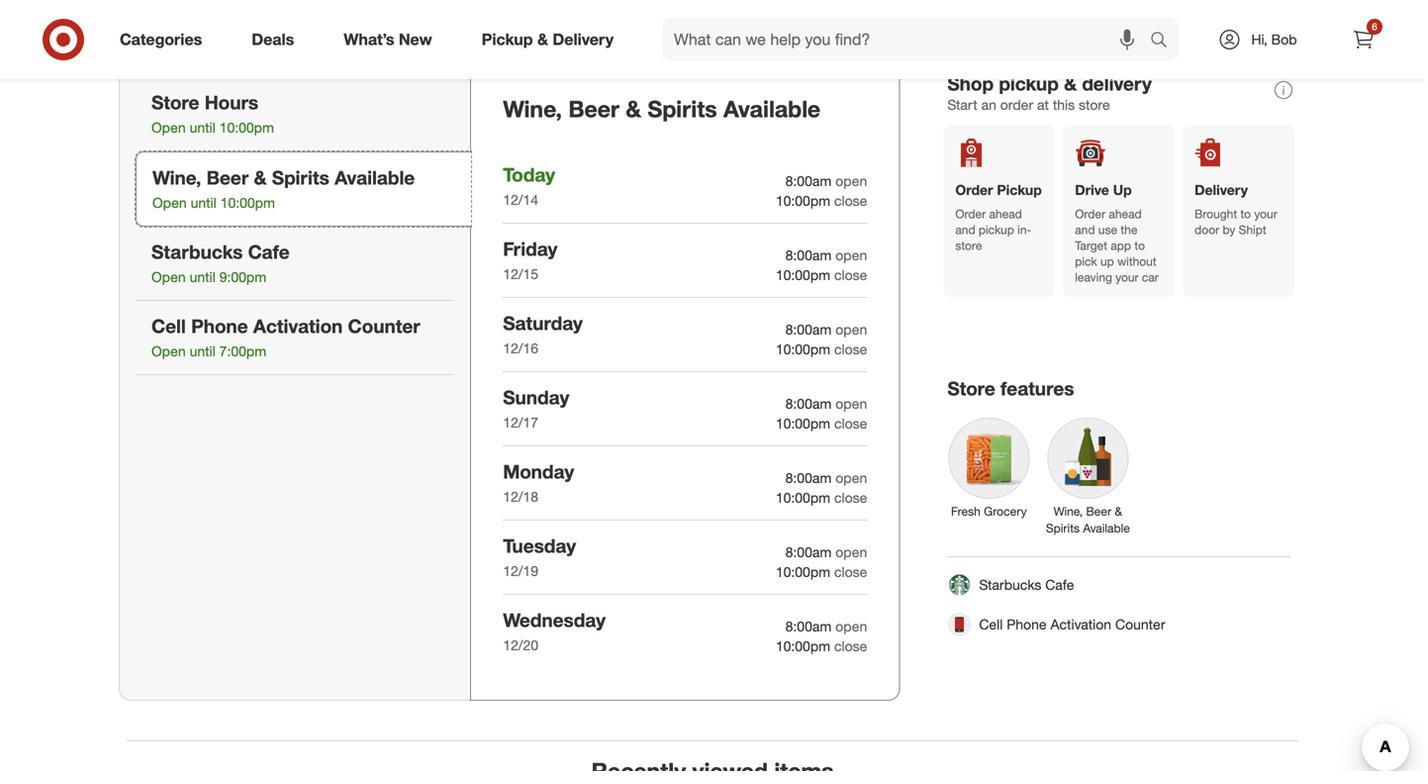 Task type: vqa. For each thing, say whether or not it's contained in the screenshot.


Task type: describe. For each thing, give the bounding box(es) containing it.
open inside starbucks cafe open until 9:00pm
[[151, 268, 186, 286]]

activation for cell phone activation counter
[[1051, 616, 1112, 633]]

open for monday
[[836, 469, 867, 486]]

shop pickup & delivery start an order at this store
[[948, 72, 1152, 113]]

0 vertical spatial available
[[724, 95, 821, 123]]

pickup & delivery
[[482, 30, 614, 49]]

and for order
[[955, 222, 976, 237]]

open for today
[[836, 172, 867, 189]]

8:00am open 10:00pm close for friday
[[776, 246, 867, 283]]

start
[[948, 96, 978, 113]]

shipt
[[1239, 222, 1267, 237]]

0 vertical spatial spirits
[[648, 95, 717, 123]]

fresh grocery
[[951, 504, 1027, 518]]

pick
[[1075, 254, 1097, 269]]

to inside drive up order ahead and use the target app to pick up without leaving your car
[[1135, 238, 1145, 253]]

open inside wine, beer & spirits available open until 10:00pm
[[152, 194, 187, 212]]

what's
[[344, 30, 394, 49]]

phone for cell phone activation counter open until 7:00pm
[[191, 315, 248, 338]]

by
[[1223, 222, 1236, 237]]

12/20
[[503, 636, 538, 654]]

counter for cell phone activation counter open until 7:00pm
[[348, 315, 420, 338]]

open for wednesday
[[836, 618, 867, 635]]

12/17
[[503, 414, 538, 431]]

open for sunday
[[836, 395, 867, 412]]

monday
[[503, 460, 574, 483]]

saturday
[[503, 312, 583, 334]]

wednesday 12/20
[[503, 609, 606, 654]]

in-
[[1018, 222, 1032, 237]]

1 horizontal spatial wine, beer & spirits available
[[1046, 504, 1130, 535]]

12/19
[[503, 562, 538, 580]]

app
[[1111, 238, 1131, 253]]

categories link
[[103, 18, 227, 61]]

at
[[1037, 96, 1049, 113]]

fresh grocery link
[[940, 409, 1039, 523]]

search
[[1141, 32, 1189, 51]]

0 vertical spatial wine,
[[503, 95, 562, 123]]

wine, beer & spirits available link
[[1039, 409, 1138, 540]]

store features
[[948, 377, 1074, 400]]

sunday
[[503, 386, 569, 409]]

starbucks cafe
[[979, 576, 1074, 593]]

deals
[[252, 30, 294, 49]]

2 horizontal spatial available
[[1083, 521, 1130, 535]]

pickup inside the order pickup order ahead and pickup in- store
[[997, 181, 1042, 199]]

8:00am for monday
[[786, 469, 832, 486]]

2 vertical spatial beer
[[1086, 504, 1112, 518]]

counter for cell phone activation counter
[[1115, 616, 1166, 633]]

door
[[1195, 222, 1220, 237]]

friday
[[503, 237, 558, 260]]

tuesday
[[503, 534, 576, 557]]

close for saturday
[[834, 340, 867, 358]]

activation for cell phone activation counter open until 7:00pm
[[253, 315, 343, 338]]

7:00pm
[[219, 343, 266, 360]]

delivery brought to your door by shipt
[[1195, 181, 1278, 237]]

ahead for up
[[1109, 207, 1142, 221]]

& inside shop pickup & delivery start an order at this store
[[1064, 72, 1077, 95]]

until inside wine, beer & spirits available open until 10:00pm
[[191, 194, 217, 212]]

ahead for pickup
[[989, 207, 1022, 221]]

fresh
[[951, 504, 981, 518]]

8:00am open 10:00pm close for sunday
[[776, 395, 867, 432]]

saturday 12/16
[[503, 312, 583, 357]]

your inside delivery brought to your door by shipt
[[1254, 207, 1278, 221]]

search button
[[1141, 18, 1189, 65]]

store inside shop pickup & delivery start an order at this store
[[1079, 96, 1110, 113]]

the
[[1121, 222, 1138, 237]]

until inside cell phone activation counter open until 7:00pm
[[190, 343, 216, 360]]

store hours open until 10:00pm
[[151, 91, 274, 136]]

delivery
[[1082, 72, 1152, 95]]

open for saturday
[[836, 321, 867, 338]]

wednesday
[[503, 609, 606, 631]]

store inside the order pickup order ahead and pickup in- store
[[955, 238, 982, 253]]

hours
[[205, 91, 258, 114]]

12/14
[[503, 191, 538, 208]]

open inside cell phone activation counter open until 7:00pm
[[151, 343, 186, 360]]

hi,
[[1252, 31, 1268, 48]]

cell phone activation counter
[[979, 616, 1166, 633]]

beer inside wine, beer & spirits available open until 10:00pm
[[206, 166, 249, 189]]

wine, beer & spirits available open until 10:00pm
[[152, 166, 415, 212]]

phone for cell phone activation counter
[[1007, 616, 1047, 633]]

pickup inside the order pickup order ahead and pickup in- store
[[979, 222, 1014, 237]]

until inside starbucks cafe open until 9:00pm
[[190, 268, 216, 286]]

drive up order ahead and use the target app to pick up without leaving your car
[[1075, 181, 1159, 285]]

starbucks for starbucks cafe open until 9:00pm
[[151, 241, 243, 263]]

friday 12/15
[[503, 237, 558, 283]]

pickup & delivery link
[[465, 18, 638, 61]]

6
[[1372, 20, 1378, 33]]

2 vertical spatial spirits
[[1046, 521, 1080, 535]]

open for tuesday
[[836, 543, 867, 561]]



Task type: locate. For each thing, give the bounding box(es) containing it.
order pickup order ahead and pickup in- store
[[955, 181, 1042, 253]]

8:00am open 10:00pm close
[[776, 172, 867, 209], [776, 246, 867, 283], [776, 321, 867, 358], [776, 395, 867, 432], [776, 469, 867, 506], [776, 543, 867, 580], [776, 618, 867, 655]]

0 vertical spatial store
[[1079, 96, 1110, 113]]

0 vertical spatial delivery
[[553, 30, 614, 49]]

this
[[1053, 96, 1075, 113]]

0 vertical spatial to
[[1241, 207, 1251, 221]]

activation down starbucks cafe
[[1051, 616, 1112, 633]]

0 horizontal spatial delivery
[[553, 30, 614, 49]]

cafe up cell phone activation counter
[[1045, 576, 1074, 593]]

0 horizontal spatial and
[[955, 222, 976, 237]]

0 horizontal spatial spirits
[[272, 166, 329, 189]]

0 horizontal spatial phone
[[191, 315, 248, 338]]

your
[[1254, 207, 1278, 221], [1116, 270, 1139, 285]]

4 8:00am from the top
[[786, 395, 832, 412]]

deals link
[[235, 18, 319, 61]]

ahead up the the
[[1109, 207, 1142, 221]]

10:00pm for tuesday
[[776, 563, 831, 580]]

10:00pm for monday
[[776, 489, 831, 506]]

3 8:00am from the top
[[786, 321, 832, 338]]

hi, bob
[[1252, 31, 1297, 48]]

spirits
[[648, 95, 717, 123], [272, 166, 329, 189], [1046, 521, 1080, 535]]

10:00pm for wednesday
[[776, 637, 831, 655]]

4 8:00am open 10:00pm close from the top
[[776, 395, 867, 432]]

0 vertical spatial activation
[[253, 315, 343, 338]]

8:00am for sunday
[[786, 395, 832, 412]]

grocery
[[984, 504, 1027, 518]]

open
[[151, 119, 186, 136], [152, 194, 187, 212], [151, 268, 186, 286], [151, 343, 186, 360]]

1 vertical spatial cafe
[[1045, 576, 1074, 593]]

ahead
[[989, 207, 1022, 221], [1109, 207, 1142, 221]]

0 horizontal spatial wine, beer & spirits available
[[503, 95, 821, 123]]

store for store features
[[948, 377, 996, 400]]

1 8:00am open 10:00pm close from the top
[[776, 172, 867, 209]]

open left 7:00pm
[[151, 343, 186, 360]]

starbucks up 9:00pm
[[151, 241, 243, 263]]

0 vertical spatial pickup
[[999, 72, 1059, 95]]

and
[[955, 222, 976, 237], [1075, 222, 1095, 237]]

your inside drive up order ahead and use the target app to pick up without leaving your car
[[1116, 270, 1139, 285]]

1 and from the left
[[955, 222, 976, 237]]

starbucks inside starbucks cafe open until 9:00pm
[[151, 241, 243, 263]]

cafe
[[248, 241, 290, 263], [1045, 576, 1074, 593]]

until up starbucks cafe open until 9:00pm
[[191, 194, 217, 212]]

and inside the order pickup order ahead and pickup in- store
[[955, 222, 976, 237]]

store left features
[[948, 377, 996, 400]]

1 vertical spatial phone
[[1007, 616, 1047, 633]]

1 horizontal spatial activation
[[1051, 616, 1112, 633]]

0 horizontal spatial store
[[151, 91, 199, 114]]

1 horizontal spatial pickup
[[997, 181, 1042, 199]]

wine, up today
[[503, 95, 562, 123]]

features
[[1001, 377, 1074, 400]]

1 horizontal spatial and
[[1075, 222, 1095, 237]]

until inside 'store hours open until 10:00pm'
[[190, 119, 216, 136]]

10:00pm
[[219, 119, 274, 136], [776, 192, 831, 209], [220, 194, 275, 212], [776, 266, 831, 283], [776, 340, 831, 358], [776, 415, 831, 432], [776, 489, 831, 506], [776, 563, 831, 580], [776, 637, 831, 655]]

2 horizontal spatial wine,
[[1054, 504, 1083, 518]]

0 horizontal spatial cell
[[151, 315, 186, 338]]

wine, inside wine, beer & spirits available open until 10:00pm
[[152, 166, 201, 189]]

and for drive
[[1075, 222, 1095, 237]]

1 vertical spatial delivery
[[1195, 181, 1248, 199]]

8:00am for today
[[786, 172, 832, 189]]

phone
[[191, 315, 248, 338], [1007, 616, 1047, 633]]

0 vertical spatial phone
[[191, 315, 248, 338]]

0 horizontal spatial your
[[1116, 270, 1139, 285]]

1 horizontal spatial store
[[948, 377, 996, 400]]

pickup up order
[[999, 72, 1059, 95]]

cell phone activation counter open until 7:00pm
[[151, 315, 420, 360]]

open down categories link
[[151, 119, 186, 136]]

close for monday
[[834, 489, 867, 506]]

wine, down 'store hours open until 10:00pm'
[[152, 166, 201, 189]]

10:00pm for sunday
[[776, 415, 831, 432]]

beer right grocery
[[1086, 504, 1112, 518]]

target
[[1075, 238, 1108, 253]]

close for sunday
[[834, 415, 867, 432]]

0 horizontal spatial to
[[1135, 238, 1145, 253]]

2 open from the top
[[836, 246, 867, 264]]

bob
[[1272, 31, 1297, 48]]

0 vertical spatial store
[[151, 91, 199, 114]]

spirits inside wine, beer & spirits available open until 10:00pm
[[272, 166, 329, 189]]

2 vertical spatial available
[[1083, 521, 1130, 535]]

today 12/14
[[503, 163, 555, 208]]

counter inside cell phone activation counter open until 7:00pm
[[348, 315, 420, 338]]

order inside drive up order ahead and use the target app to pick up without leaving your car
[[1075, 207, 1106, 221]]

12/15
[[503, 265, 538, 283]]

1 vertical spatial store
[[955, 238, 982, 253]]

0 horizontal spatial wine,
[[152, 166, 201, 189]]

cafe up 9:00pm
[[248, 241, 290, 263]]

3 8:00am open 10:00pm close from the top
[[776, 321, 867, 358]]

1 vertical spatial your
[[1116, 270, 1139, 285]]

and left in-
[[955, 222, 976, 237]]

0 horizontal spatial store
[[955, 238, 982, 253]]

car
[[1142, 270, 1159, 285]]

beer
[[568, 95, 619, 123], [206, 166, 249, 189], [1086, 504, 1112, 518]]

2 ahead from the left
[[1109, 207, 1142, 221]]

&
[[537, 30, 548, 49], [1064, 72, 1077, 95], [626, 95, 641, 123], [254, 166, 267, 189], [1115, 504, 1122, 518]]

0 vertical spatial wine, beer & spirits available
[[503, 95, 821, 123]]

pickup
[[482, 30, 533, 49], [997, 181, 1042, 199]]

10:00pm inside 'store hours open until 10:00pm'
[[219, 119, 274, 136]]

1 vertical spatial beer
[[206, 166, 249, 189]]

& inside the 'pickup & delivery' link
[[537, 30, 548, 49]]

until left 7:00pm
[[190, 343, 216, 360]]

beer down 'store hours open until 10:00pm'
[[206, 166, 249, 189]]

cafe for starbucks cafe
[[1045, 576, 1074, 593]]

close for today
[[834, 192, 867, 209]]

10:00pm for today
[[776, 192, 831, 209]]

new
[[399, 30, 432, 49]]

what's new link
[[327, 18, 457, 61]]

8:00am for friday
[[786, 246, 832, 264]]

0 horizontal spatial counter
[[348, 315, 420, 338]]

1 vertical spatial pickup
[[979, 222, 1014, 237]]

phone down starbucks cafe
[[1007, 616, 1047, 633]]

cell for cell phone activation counter
[[979, 616, 1003, 633]]

8:00am open 10:00pm close for saturday
[[776, 321, 867, 358]]

pickup up in-
[[997, 181, 1042, 199]]

ahead up in-
[[989, 207, 1022, 221]]

1 open from the top
[[836, 172, 867, 189]]

wine,
[[503, 95, 562, 123], [152, 166, 201, 189], [1054, 504, 1083, 518]]

1 horizontal spatial spirits
[[648, 95, 717, 123]]

0 vertical spatial pickup
[[482, 30, 533, 49]]

what's new
[[344, 30, 432, 49]]

1 horizontal spatial ahead
[[1109, 207, 1142, 221]]

close for wednesday
[[834, 637, 867, 655]]

0 vertical spatial your
[[1254, 207, 1278, 221]]

8:00am open 10:00pm close for today
[[776, 172, 867, 209]]

1 8:00am from the top
[[786, 172, 832, 189]]

5 8:00am open 10:00pm close from the top
[[776, 469, 867, 506]]

0 vertical spatial counter
[[348, 315, 420, 338]]

0 horizontal spatial cafe
[[248, 241, 290, 263]]

up
[[1113, 181, 1132, 199]]

6 8:00am open 10:00pm close from the top
[[776, 543, 867, 580]]

your down without
[[1116, 270, 1139, 285]]

cell inside cell phone activation counter open until 7:00pm
[[151, 315, 186, 338]]

store for store hours open until 10:00pm
[[151, 91, 199, 114]]

0 horizontal spatial activation
[[253, 315, 343, 338]]

10:00pm for saturday
[[776, 340, 831, 358]]

starbucks cafe open until 9:00pm
[[151, 241, 290, 286]]

beer down the 'pickup & delivery' link
[[568, 95, 619, 123]]

1 horizontal spatial cafe
[[1045, 576, 1074, 593]]

store left hours
[[151, 91, 199, 114]]

1 horizontal spatial delivery
[[1195, 181, 1248, 199]]

& inside wine, beer & spirits available link
[[1115, 504, 1122, 518]]

1 horizontal spatial starbucks
[[979, 576, 1042, 593]]

2 horizontal spatial spirits
[[1046, 521, 1080, 535]]

open for friday
[[836, 246, 867, 264]]

starbucks up cell phone activation counter
[[979, 576, 1042, 593]]

1 horizontal spatial phone
[[1007, 616, 1047, 633]]

until down hours
[[190, 119, 216, 136]]

1 vertical spatial pickup
[[997, 181, 1042, 199]]

6 close from the top
[[834, 563, 867, 580]]

sunday 12/17
[[503, 386, 569, 431]]

1 horizontal spatial wine,
[[503, 95, 562, 123]]

tuesday 12/19
[[503, 534, 576, 580]]

starbucks for starbucks cafe
[[979, 576, 1042, 593]]

open inside 'store hours open until 10:00pm'
[[151, 119, 186, 136]]

2 and from the left
[[1075, 222, 1095, 237]]

open left 9:00pm
[[151, 268, 186, 286]]

0 horizontal spatial available
[[335, 166, 415, 189]]

7 open from the top
[[836, 618, 867, 635]]

0 horizontal spatial starbucks
[[151, 241, 243, 263]]

0 vertical spatial cafe
[[248, 241, 290, 263]]

drive
[[1075, 181, 1109, 199]]

available
[[724, 95, 821, 123], [335, 166, 415, 189], [1083, 521, 1130, 535]]

to up without
[[1135, 238, 1145, 253]]

ahead inside the order pickup order ahead and pickup in- store
[[989, 207, 1022, 221]]

pickup right new
[[482, 30, 533, 49]]

1 ahead from the left
[[989, 207, 1022, 221]]

8:00am open 10:00pm close for tuesday
[[776, 543, 867, 580]]

& inside wine, beer & spirits available open until 10:00pm
[[254, 166, 267, 189]]

2 8:00am open 10:00pm close from the top
[[776, 246, 867, 283]]

cell down starbucks cafe open until 9:00pm
[[151, 315, 186, 338]]

3 close from the top
[[834, 340, 867, 358]]

open
[[836, 172, 867, 189], [836, 246, 867, 264], [836, 321, 867, 338], [836, 395, 867, 412], [836, 469, 867, 486], [836, 543, 867, 561], [836, 618, 867, 635]]

close for tuesday
[[834, 563, 867, 580]]

8:00am open 10:00pm close for monday
[[776, 469, 867, 506]]

8:00am open 10:00pm close for wednesday
[[776, 618, 867, 655]]

5 8:00am from the top
[[786, 469, 832, 486]]

12/18
[[503, 488, 538, 505]]

1 vertical spatial activation
[[1051, 616, 1112, 633]]

and inside drive up order ahead and use the target app to pick up without leaving your car
[[1075, 222, 1095, 237]]

10:00pm for friday
[[776, 266, 831, 283]]

1 horizontal spatial to
[[1241, 207, 1251, 221]]

2 horizontal spatial beer
[[1086, 504, 1112, 518]]

0 horizontal spatial pickup
[[482, 30, 533, 49]]

pickup inside the 'pickup & delivery' link
[[482, 30, 533, 49]]

pickup inside shop pickup & delivery start an order at this store
[[999, 72, 1059, 95]]

0 horizontal spatial beer
[[206, 166, 249, 189]]

store inside 'store hours open until 10:00pm'
[[151, 91, 199, 114]]

starbucks
[[151, 241, 243, 263], [979, 576, 1042, 593]]

shop
[[948, 72, 994, 95]]

activation
[[253, 315, 343, 338], [1051, 616, 1112, 633]]

1 horizontal spatial beer
[[568, 95, 619, 123]]

2 close from the top
[[834, 266, 867, 283]]

store capabilities with hours, vertical tabs tab list
[[119, 60, 471, 701]]

0 vertical spatial cell
[[151, 315, 186, 338]]

8:00am for tuesday
[[786, 543, 832, 561]]

cafe inside starbucks cafe open until 9:00pm
[[248, 241, 290, 263]]

4 close from the top
[[834, 415, 867, 432]]

an
[[981, 96, 997, 113]]

9:00pm
[[219, 268, 266, 286]]

until left 9:00pm
[[190, 268, 216, 286]]

cell down starbucks cafe
[[979, 616, 1003, 633]]

1 horizontal spatial available
[[724, 95, 821, 123]]

10:00pm inside wine, beer & spirits available open until 10:00pm
[[220, 194, 275, 212]]

up
[[1101, 254, 1114, 269]]

7 8:00am from the top
[[786, 618, 832, 635]]

to up shipt
[[1241, 207, 1251, 221]]

activation inside cell phone activation counter open until 7:00pm
[[253, 315, 343, 338]]

0 horizontal spatial ahead
[[989, 207, 1022, 221]]

1 vertical spatial cell
[[979, 616, 1003, 633]]

wine, right grocery
[[1054, 504, 1083, 518]]

3 open from the top
[[836, 321, 867, 338]]

1 vertical spatial starbucks
[[979, 576, 1042, 593]]

close for friday
[[834, 266, 867, 283]]

available inside wine, beer & spirits available open until 10:00pm
[[335, 166, 415, 189]]

phone up 7:00pm
[[191, 315, 248, 338]]

6 link
[[1342, 18, 1386, 61]]

pickup
[[999, 72, 1059, 95], [979, 222, 1014, 237]]

1 horizontal spatial counter
[[1115, 616, 1166, 633]]

activation up 7:00pm
[[253, 315, 343, 338]]

1 horizontal spatial cell
[[979, 616, 1003, 633]]

0 vertical spatial starbucks
[[151, 241, 243, 263]]

1 horizontal spatial store
[[1079, 96, 1110, 113]]

order
[[955, 181, 993, 199], [955, 207, 986, 221], [1075, 207, 1106, 221]]

order for drive up
[[1075, 207, 1106, 221]]

8:00am for wednesday
[[786, 618, 832, 635]]

2 vertical spatial wine,
[[1054, 504, 1083, 518]]

cell for cell phone activation counter open until 7:00pm
[[151, 315, 186, 338]]

and up target
[[1075, 222, 1095, 237]]

wine, beer & spirits available
[[503, 95, 821, 123], [1046, 504, 1130, 535]]

store
[[151, 91, 199, 114], [948, 377, 996, 400]]

use
[[1098, 222, 1118, 237]]

order for order pickup
[[955, 207, 986, 221]]

phone inside cell phone activation counter open until 7:00pm
[[191, 315, 248, 338]]

pickup left in-
[[979, 222, 1014, 237]]

ahead inside drive up order ahead and use the target app to pick up without leaving your car
[[1109, 207, 1142, 221]]

cell
[[151, 315, 186, 338], [979, 616, 1003, 633]]

1 vertical spatial store
[[948, 377, 996, 400]]

1 vertical spatial wine,
[[152, 166, 201, 189]]

1 vertical spatial counter
[[1115, 616, 1166, 633]]

open up starbucks cafe open until 9:00pm
[[152, 194, 187, 212]]

8:00am for saturday
[[786, 321, 832, 338]]

cafe for starbucks cafe open until 9:00pm
[[248, 241, 290, 263]]

to inside delivery brought to your door by shipt
[[1241, 207, 1251, 221]]

delivery
[[553, 30, 614, 49], [1195, 181, 1248, 199]]

5 close from the top
[[834, 489, 867, 506]]

to
[[1241, 207, 1251, 221], [1135, 238, 1145, 253]]

store
[[1079, 96, 1110, 113], [955, 238, 982, 253]]

7 close from the top
[[834, 637, 867, 655]]

1 vertical spatial spirits
[[272, 166, 329, 189]]

brought
[[1195, 207, 1237, 221]]

1 horizontal spatial your
[[1254, 207, 1278, 221]]

1 vertical spatial available
[[335, 166, 415, 189]]

today
[[503, 163, 555, 186]]

order
[[1000, 96, 1034, 113]]

7 8:00am open 10:00pm close from the top
[[776, 618, 867, 655]]

without
[[1118, 254, 1157, 269]]

1 close from the top
[[834, 192, 867, 209]]

What can we help you find? suggestions appear below search field
[[662, 18, 1155, 61]]

1 vertical spatial wine, beer & spirits available
[[1046, 504, 1130, 535]]

delivery inside delivery brought to your door by shipt
[[1195, 181, 1248, 199]]

4 open from the top
[[836, 395, 867, 412]]

monday 12/18
[[503, 460, 574, 505]]

5 open from the top
[[836, 469, 867, 486]]

2 8:00am from the top
[[786, 246, 832, 264]]

12/16
[[503, 340, 538, 357]]

1 vertical spatial to
[[1135, 238, 1145, 253]]

your up shipt
[[1254, 207, 1278, 221]]

categories
[[120, 30, 202, 49]]

6 open from the top
[[836, 543, 867, 561]]

leaving
[[1075, 270, 1112, 285]]

6 8:00am from the top
[[786, 543, 832, 561]]

0 vertical spatial beer
[[568, 95, 619, 123]]

close
[[834, 192, 867, 209], [834, 266, 867, 283], [834, 340, 867, 358], [834, 415, 867, 432], [834, 489, 867, 506], [834, 563, 867, 580], [834, 637, 867, 655]]



